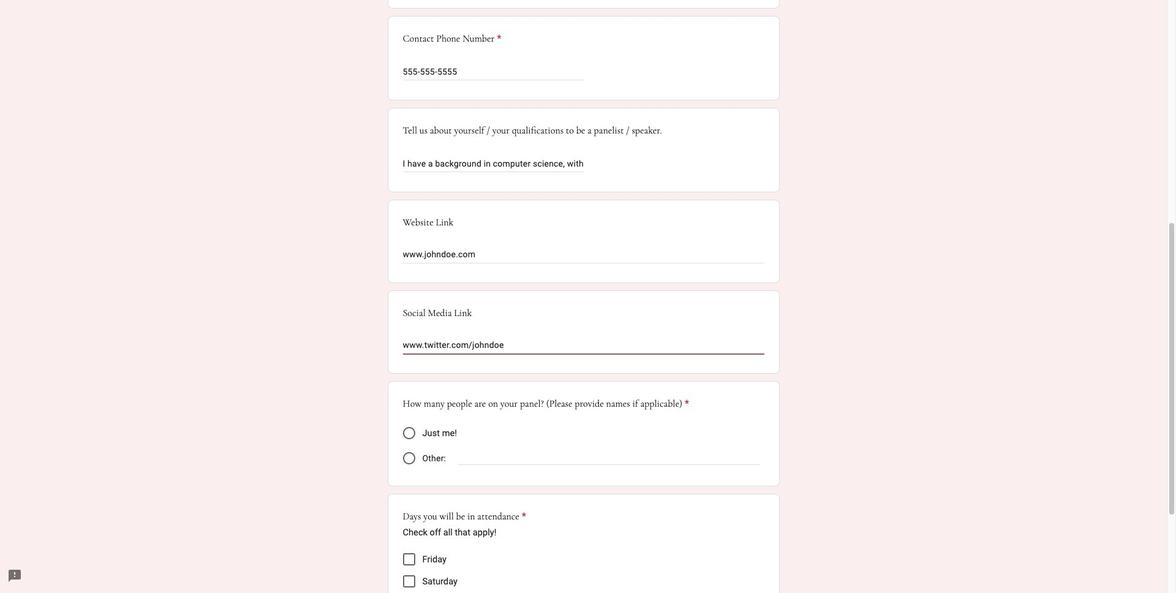 Task type: locate. For each thing, give the bounding box(es) containing it.
0 vertical spatial required question element
[[495, 31, 502, 46]]

just me! image
[[403, 427, 415, 440]]

required question element
[[495, 31, 502, 46], [683, 397, 689, 411], [520, 509, 526, 524]]

required question element for first heading from the bottom
[[520, 509, 526, 524]]

None text field
[[403, 65, 584, 79], [403, 248, 764, 263], [403, 65, 584, 79], [403, 248, 764, 263]]

None radio
[[403, 452, 415, 465]]

list
[[403, 549, 764, 593]]

1 vertical spatial heading
[[403, 397, 689, 411]]

friday image
[[404, 555, 414, 565]]

2 vertical spatial heading
[[403, 509, 526, 524]]

Other response text field
[[458, 451, 760, 465]]

1 horizontal spatial required question element
[[520, 509, 526, 524]]

report a problem to google image
[[7, 569, 22, 583]]

heading
[[403, 31, 502, 46], [403, 397, 689, 411], [403, 509, 526, 524]]

saturday image
[[404, 577, 414, 587]]

0 horizontal spatial required question element
[[495, 31, 502, 46]]

0 vertical spatial heading
[[403, 31, 502, 46]]

2 vertical spatial required question element
[[520, 509, 526, 524]]

2 horizontal spatial required question element
[[683, 397, 689, 411]]

1 vertical spatial required question element
[[683, 397, 689, 411]]

None text field
[[403, 156, 584, 171], [403, 339, 764, 354], [403, 156, 584, 171], [403, 339, 764, 354]]



Task type: vqa. For each thing, say whether or not it's contained in the screenshot.
the bottommost Required question ELEMENT
yes



Task type: describe. For each thing, give the bounding box(es) containing it.
required question element for third heading from the bottom of the page
[[495, 31, 502, 46]]

1 heading from the top
[[403, 31, 502, 46]]

3 heading from the top
[[403, 509, 526, 524]]

2 heading from the top
[[403, 397, 689, 411]]

Saturday checkbox
[[403, 576, 415, 588]]

required question element for 2nd heading from the bottom of the page
[[683, 397, 689, 411]]

Friday checkbox
[[403, 554, 415, 566]]

Just me! radio
[[403, 427, 415, 440]]



